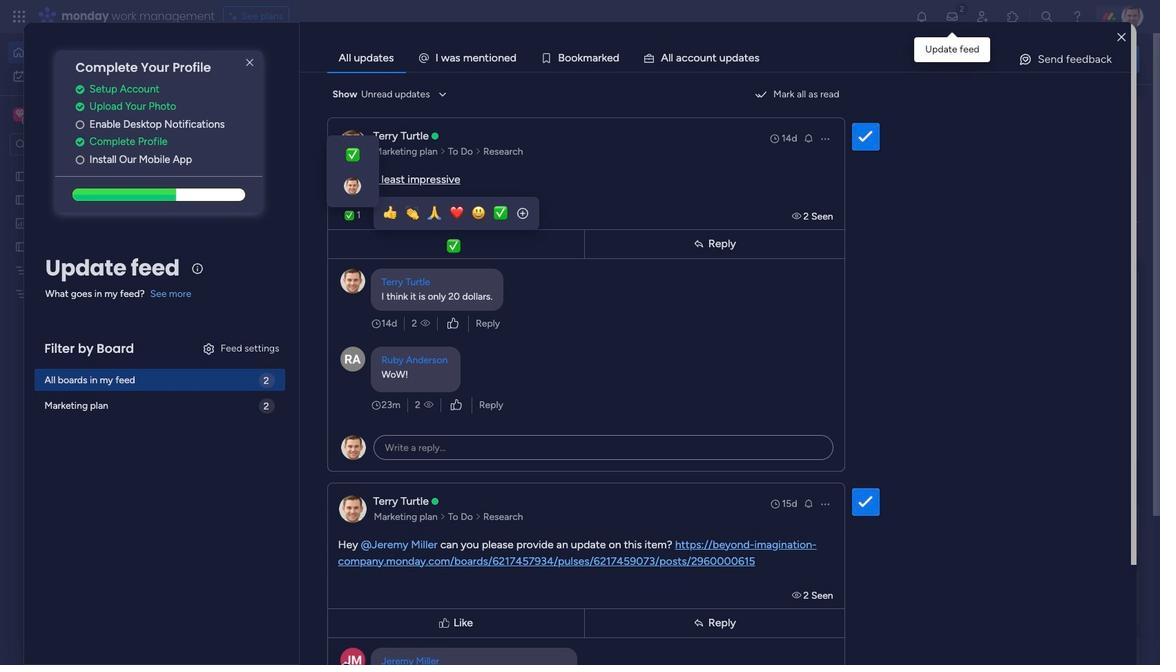 Task type: describe. For each thing, give the bounding box(es) containing it.
2 vertical spatial option
[[0, 163, 176, 166]]

give feedback image
[[1019, 52, 1032, 66]]

1 slider arrow image from the left
[[440, 145, 446, 158]]

workspace selection element
[[13, 106, 115, 124]]

2 element
[[353, 520, 369, 537]]

0 vertical spatial v2 like image
[[448, 316, 459, 331]]

1 add to favorites image from the left
[[410, 252, 423, 266]]

notifications image
[[915, 10, 929, 23]]

1 slider arrow image from the left
[[440, 510, 446, 524]]

2 add to favorites image from the left
[[635, 252, 649, 266]]

see plans image
[[229, 9, 242, 24]]

quick search results list box
[[213, 129, 899, 481]]

contact sales element
[[932, 636, 1139, 665]]

3 check circle image from the top
[[76, 137, 85, 147]]

invite members image
[[976, 10, 990, 23]]

search everything image
[[1040, 10, 1054, 23]]

terry turtle image
[[1122, 6, 1144, 28]]

2 slider arrow image from the left
[[475, 145, 481, 158]]

reminder image
[[803, 132, 814, 143]]

monday marketplace image
[[1006, 10, 1020, 23]]

v2 bolt switch image
[[1051, 51, 1059, 67]]

public dashboard image
[[15, 216, 28, 229]]

0 vertical spatial option
[[8, 41, 168, 64]]

2 image
[[956, 1, 968, 16]]

v2 user feedback image
[[944, 51, 954, 67]]

0 vertical spatial public board image
[[15, 169, 28, 182]]

help center element
[[932, 570, 1139, 625]]

2 check circle image from the top
[[76, 102, 85, 112]]



Task type: locate. For each thing, give the bounding box(es) containing it.
2 options image from the top
[[819, 498, 831, 509]]

2 vertical spatial v2 seen image
[[792, 589, 804, 601]]

1 horizontal spatial slider arrow image
[[475, 145, 481, 158]]

update feed image
[[945, 10, 959, 23]]

templates image image
[[945, 278, 1127, 373]]

check circle image
[[76, 84, 85, 94], [76, 102, 85, 112], [76, 137, 85, 147]]

v2 seen image for v2 like "icon" to the bottom
[[424, 398, 434, 412]]

2 circle o image from the top
[[76, 155, 85, 165]]

0 horizontal spatial slider arrow image
[[440, 510, 446, 524]]

workspace image
[[13, 107, 27, 122]]

v2 seen image
[[421, 317, 430, 330], [424, 398, 434, 412], [792, 589, 804, 601]]

1 vertical spatial v2 seen image
[[424, 398, 434, 412]]

0 horizontal spatial public board image
[[15, 169, 28, 182]]

add to favorites image
[[410, 252, 423, 266], [635, 252, 649, 266]]

v2 seen image for top v2 like "icon"
[[421, 317, 430, 330]]

v2 seen image
[[792, 210, 804, 222]]

0 vertical spatial options image
[[819, 133, 831, 144]]

1 vertical spatial circle o image
[[76, 155, 85, 165]]

circle o image down search in workspace field
[[76, 155, 85, 165]]

1 circle o image from the top
[[76, 119, 85, 130]]

list box
[[0, 161, 176, 491]]

v2 like image
[[448, 316, 459, 331], [451, 397, 462, 413]]

close recently visited image
[[213, 113, 230, 129]]

slider arrow image
[[440, 145, 446, 158], [475, 145, 481, 158]]

1 check circle image from the top
[[76, 84, 85, 94]]

1 vertical spatial option
[[8, 65, 168, 87]]

0 vertical spatial v2 seen image
[[421, 317, 430, 330]]

remove from favorites image
[[410, 422, 423, 435]]

1 horizontal spatial add to favorites image
[[635, 252, 649, 266]]

tab list
[[327, 44, 1131, 72]]

0 vertical spatial check circle image
[[76, 84, 85, 94]]

dapulse x slim image
[[1119, 100, 1135, 117]]

check circle image down workspace selection element at the left of page
[[76, 137, 85, 147]]

0 horizontal spatial slider arrow image
[[440, 145, 446, 158]]

1 horizontal spatial slider arrow image
[[475, 510, 481, 524]]

public board image
[[15, 169, 28, 182], [456, 252, 472, 267]]

Search in workspace field
[[29, 136, 115, 152]]

close image
[[1118, 32, 1126, 42]]

1 vertical spatial v2 like image
[[451, 397, 462, 413]]

circle o image up search in workspace field
[[76, 119, 85, 130]]

public board image inside the quick search results "list box"
[[456, 252, 472, 267]]

check circle image up search in workspace field
[[76, 102, 85, 112]]

public board image
[[15, 193, 28, 206], [15, 240, 28, 253], [682, 252, 698, 267]]

dapulse x slim image
[[241, 55, 258, 71]]

options image for reminder image
[[819, 133, 831, 144]]

0 horizontal spatial add to favorites image
[[410, 252, 423, 266]]

2 vertical spatial check circle image
[[76, 137, 85, 147]]

check circle image up workspace selection element at the left of page
[[76, 84, 85, 94]]

option
[[8, 41, 168, 64], [8, 65, 168, 87], [0, 163, 176, 166]]

options image
[[819, 133, 831, 144], [819, 498, 831, 509]]

1 options image from the top
[[819, 133, 831, 144]]

2 slider arrow image from the left
[[475, 510, 481, 524]]

options image for reminder icon
[[819, 498, 831, 509]]

1 vertical spatial check circle image
[[76, 102, 85, 112]]

1 vertical spatial options image
[[819, 498, 831, 509]]

0 vertical spatial circle o image
[[76, 119, 85, 130]]

1 horizontal spatial public board image
[[456, 252, 472, 267]]

workspace image
[[15, 107, 25, 122]]

getting started element
[[932, 503, 1139, 559]]

select product image
[[12, 10, 26, 23]]

1 vertical spatial public board image
[[456, 252, 472, 267]]

options image right reminder icon
[[819, 498, 831, 509]]

help image
[[1070, 10, 1084, 23]]

options image right reminder image
[[819, 133, 831, 144]]

slider arrow image
[[440, 510, 446, 524], [475, 510, 481, 524]]

reminder image
[[803, 498, 814, 509]]

tab
[[327, 44, 406, 72]]

circle o image
[[76, 119, 85, 130], [76, 155, 85, 165]]



Task type: vqa. For each thing, say whether or not it's contained in the screenshot.
slider arrow image associated with Reminder icon
yes



